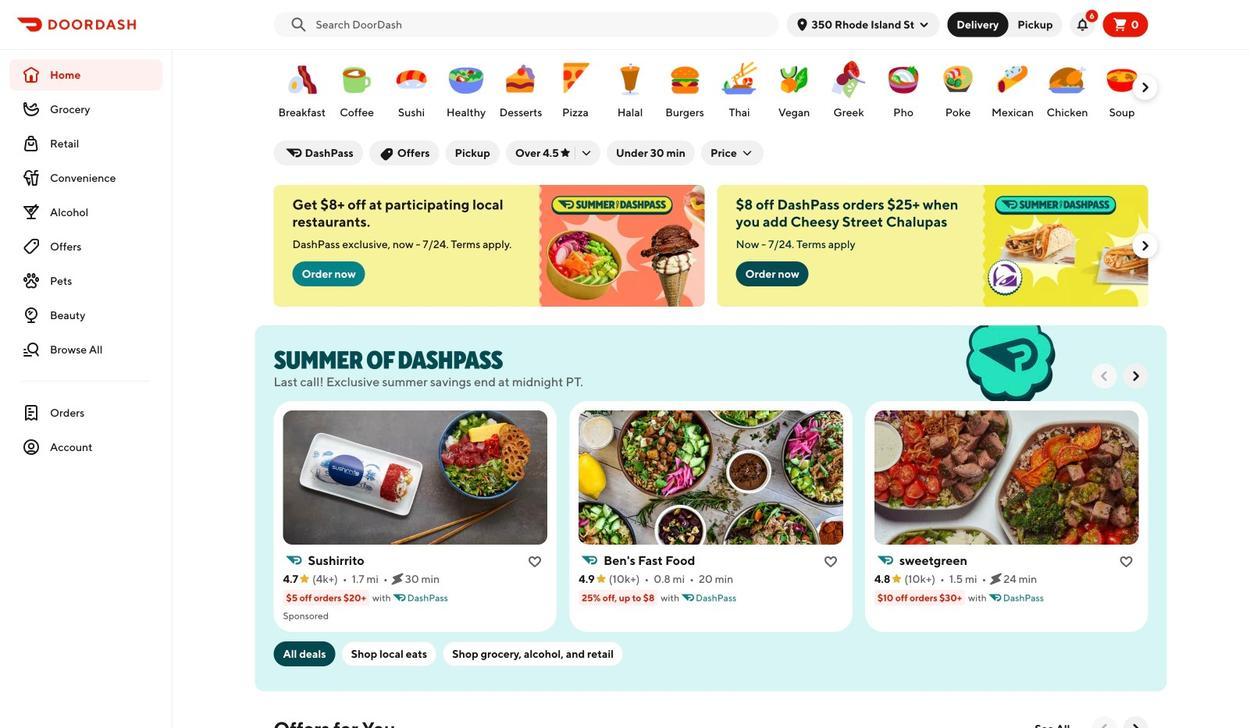 Task type: describe. For each thing, give the bounding box(es) containing it.
Store search: begin typing to search for stores available on DoorDash text field
[[316, 17, 770, 32]]

0 vertical spatial next button of carousel image
[[1137, 80, 1153, 95]]

2 previous button of carousel image from the top
[[1097, 722, 1112, 729]]

1 vertical spatial next button of carousel image
[[1128, 722, 1144, 729]]

1 click to add this store to your saved list image from the left
[[824, 556, 837, 569]]

1 previous button of carousel image from the top
[[1097, 369, 1112, 384]]

2 click to add this store to your saved list image from the left
[[1120, 556, 1133, 569]]

notification bell image
[[1076, 18, 1089, 31]]



Task type: locate. For each thing, give the bounding box(es) containing it.
previous button of carousel image
[[1097, 369, 1112, 384], [1097, 722, 1112, 729]]

1 horizontal spatial click to add this store to your saved list image
[[1120, 556, 1133, 569]]

0 horizontal spatial click to add this store to your saved list image
[[824, 556, 837, 569]]

click to add this store to your saved list image
[[529, 556, 541, 569]]

click to add this store to your saved list image
[[824, 556, 837, 569], [1120, 556, 1133, 569]]

1 vertical spatial previous button of carousel image
[[1097, 722, 1112, 729]]

next button of carousel image
[[1137, 238, 1153, 254], [1128, 722, 1144, 729]]

0 vertical spatial next button of carousel image
[[1137, 238, 1153, 254]]

None button
[[947, 12, 1008, 37], [996, 12, 1062, 37], [947, 12, 1008, 37], [996, 12, 1062, 37]]

toggle order method (delivery or pickup) option group
[[947, 12, 1062, 37]]

0 vertical spatial previous button of carousel image
[[1097, 369, 1112, 384]]

1 vertical spatial next button of carousel image
[[1128, 369, 1144, 384]]

next button of carousel image
[[1137, 80, 1153, 95], [1128, 369, 1144, 384]]



Task type: vqa. For each thing, say whether or not it's contained in the screenshot.
Previous button of carousel icon corresponding to Next button of carousel icon to the bottom
yes



